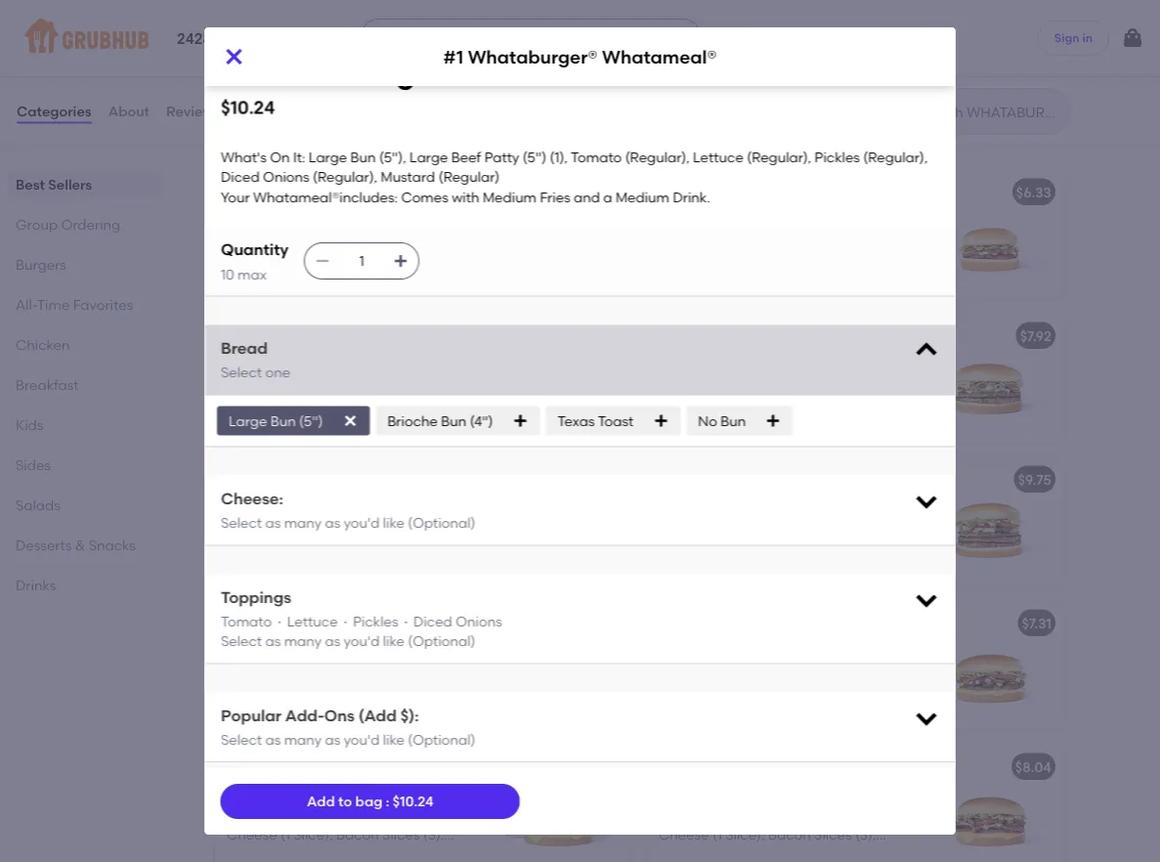 Task type: describe. For each thing, give the bounding box(es) containing it.
drink.
[[672, 189, 710, 205]]

double for #2 double meat whataburger® whatameal®
[[248, 331, 295, 348]]

mayonnaise inside what's on it: whataburger® (10), tomato, lettuce, pickles, diced onions, mustard (4oz), mayonnaise (4oz), ketchup (4oz)
[[377, 37, 457, 54]]

Input item quantity number field
[[340, 244, 383, 279]]

#2 double meat whataburger® whatameal®
[[227, 331, 525, 348]]

#3 triple meat whataburger® whatameal® image
[[485, 458, 631, 585]]

lettuce for #1 whataburger®
[[659, 251, 709, 268]]

best for #2
[[238, 307, 264, 322]]

+ for $11.94 +
[[615, 327, 623, 344]]

on inside what's on it: large bun (5"), large beef patty (5") (1), tomato (regular), lettuce (regular), pickles (regular), diced onions (regular), mustard (regular)
[[708, 211, 728, 228]]

meat for #2 double meat whataburger®
[[731, 327, 765, 344]]

+ for $10.24 +
[[615, 184, 623, 200]]

onions for #2 double meat whataburger® whatameal®
[[337, 419, 383, 435]]

add-
[[285, 706, 324, 725]]

seller for double
[[266, 307, 298, 322]]

(5") for #3 triple meat whataburger® whatameal®
[[298, 519, 322, 535]]

#5 bacon & cheese whataburger® whatameal® image
[[485, 745, 631, 862]]

burgers tab
[[16, 254, 152, 275]]

what's inside what's on it: double meat whataburger® (10), tomato, lettuce, pickles, diced onions, mustard (4oz), mayonnaise (4oz), ketchup (4oz)
[[659, 0, 705, 14]]

(1), for what's on it: large bun (5"), large beef patty (5") (1), tomato (regular), lettuce (regular), pickles (regular), diced onions (regular), mustard (regular) your whatameal®includes: comes with medium fries and a medium drink.
[[549, 149, 567, 166]]

and
[[573, 189, 600, 205]]

meat for #3 triple meat whataburger® whatameal®
[[288, 471, 323, 488]]

bread select one
[[220, 338, 290, 381]]

best for #1
[[238, 164, 264, 178]]

beef for #2 double meat whataburger® whatameal®
[[227, 379, 257, 395]]

:
[[386, 793, 389, 810]]

sign in
[[1054, 31, 1093, 45]]

what's on it: large bun (5"), large beef patty (5") (1), tomato (regular), lettuce (regular), pickles (regular), diced onions (regular), mustard (regular)
[[659, 211, 897, 307]]

what's on it: large bun (5"), large beef patty (5") (2), tomato (regular), lettuce (regular), pickles (regular), diced onions (regular), mustard (regular) for #2 double meat whataburger® whatameal®
[[227, 359, 462, 455]]

categories
[[17, 103, 92, 120]]

all-time favorites
[[16, 296, 133, 313]]

2428 n haskell ave.
[[177, 30, 317, 48]]

desserts & snacks tab
[[16, 535, 152, 555]]

a
[[603, 189, 612, 205]]

$6.33
[[1016, 184, 1052, 200]]

(5") for #3 triple meat whataburger®
[[730, 519, 754, 535]]

with
[[451, 189, 479, 205]]

#4 jalapeño & cheese whataburger® whatameal® image
[[485, 602, 631, 729]]

double for #2 double meat whataburger®
[[679, 327, 727, 344]]

(regular) for #2 double meat whataburger® whatameal®
[[285, 438, 346, 455]]

& for #5 bacon & cheese whataburger® whatameal®
[[294, 758, 305, 775]]

#1 whataburger® whatameal® $10.24
[[220, 58, 638, 118]]

comes
[[401, 189, 448, 205]]

cheese for #4 jalapeño & cheese whataburger® whatameal®
[[330, 615, 380, 631]]

many inside cheese: select as many as you'd like (optional)
[[284, 515, 321, 531]]

$11.94 +
[[578, 327, 623, 344]]

on inside what's on it: whataburger® (10), tomato, lettuce, pickles, diced onions, mustard (4oz), mayonnaise (4oz), ketchup (4oz)
[[276, 0, 296, 14]]

you'd inside cheese: select as many as you'd like (optional)
[[343, 515, 379, 531]]

add to bag : $10.24
[[307, 793, 434, 810]]

ketchup inside what's on it: whataburger® (10), tomato, lettuce, pickles, diced onions, mustard (4oz), mayonnaise (4oz), ketchup (4oz)
[[265, 57, 321, 74]]

#5 bacon & cheese whataburger® whatameal®
[[227, 758, 551, 775]]

salads tab
[[16, 495, 152, 515]]

tomato for #3 triple meat whataburger®
[[781, 519, 832, 535]]

best inside tab
[[16, 176, 45, 193]]

select inside toppings tomato ∙ lettuce ∙ pickles ∙ diced onions select as many as you'd like (optional)
[[220, 633, 262, 650]]

what's on it: whataburger® (10), tomato, lettuce, pickles, diced onions, mustard (4oz), mayonnaise (4oz), ketchup (4oz) button
[[215, 0, 631, 84]]

ave.
[[286, 30, 317, 48]]

cheese: select as many as you'd like (optional)
[[220, 489, 475, 531]]

drinks
[[16, 577, 56, 593]]

quantity 10 max
[[220, 240, 288, 282]]

like inside toppings tomato ∙ lettuce ∙ pickles ∙ diced onions select as many as you'd like (optional)
[[382, 633, 404, 650]]

diced inside what's on it: large bun (5"), large beef patty (5") (1), tomato (regular), lettuce (regular), pickles (regular), diced onions (regular), mustard (regular)
[[659, 271, 698, 288]]

no bun
[[698, 412, 745, 429]]

lettuce for #2 double meat whataburger® whatameal®
[[295, 399, 345, 415]]

favorites
[[73, 296, 133, 313]]

chicken
[[16, 336, 70, 353]]

as down cheese:
[[265, 515, 280, 531]]

#1 inside #1 whataburger® whatameal® $10.24
[[220, 58, 252, 91]]

group ordering tab
[[16, 214, 152, 235]]

large bun (5")
[[228, 412, 322, 429]]

#2 double meat whataburger®
[[659, 327, 867, 344]]

lettuce inside toppings tomato ∙ lettuce ∙ pickles ∙ diced onions select as many as you'd like (optional)
[[287, 613, 337, 630]]

seller for whataburger®
[[266, 164, 298, 178]]

(1), for what's on it: large bun (5"), large beef patty (5") (1), tomato (regular), lettuce (regular), pickles (regular), diced onions (regular), mustard (regular)
[[757, 231, 775, 248]]

group
[[16, 216, 58, 233]]

(2), for #2 double meat whataburger® whatameal®
[[325, 379, 346, 395]]

bun inside what's on it: large bun (5"), large beef patty (5") (1), tomato (regular), lettuce (regular), pickles (regular), diced onions (regular), mustard (regular)
[[788, 211, 814, 228]]

drinks tab
[[16, 575, 152, 595]]

ordering
[[61, 216, 120, 233]]

one
[[265, 364, 290, 381]]

beef for #3 triple meat whataburger®
[[659, 519, 689, 535]]

#3 triple meat whataburger® whatameal®
[[227, 471, 515, 488]]

tomato for #2 double meat whataburger®
[[781, 375, 832, 392]]

patty for #2 double meat whataburger®
[[692, 375, 727, 392]]

(add
[[358, 706, 396, 725]]

in
[[1082, 31, 1093, 45]]

(optional) inside toppings tomato ∙ lettuce ∙ pickles ∙ diced onions select as many as you'd like (optional)
[[407, 633, 475, 650]]

bag
[[355, 793, 382, 810]]

cheese for #5 bacon & cheese whataburger® whatameal®
[[308, 758, 359, 775]]

(5"), inside what's on it: large bun (5"), large beef patty (5") (1), tomato (regular), lettuce (regular), pickles (regular), diced onions (regular), mustard (regular) your whatameal®includes: comes with medium fries and a medium drink.
[[379, 149, 406, 166]]

categories button
[[16, 76, 93, 147]]

1 ∙ from the left
[[275, 613, 283, 630]]

2 horizontal spatial $10.24
[[574, 184, 615, 200]]

popular
[[220, 706, 281, 725]]

$12.19
[[578, 758, 615, 775]]

$13.90
[[574, 471, 615, 488]]

pickles for #3 triple meat whataburger® whatameal®
[[416, 538, 462, 555]]

sides
[[16, 456, 51, 473]]

#5 bacon & cheese whataburger®
[[659, 758, 892, 775]]

#3 triple meat whataburger®
[[659, 471, 856, 488]]

patty for #3 triple meat whataburger® whatameal®
[[260, 519, 295, 535]]

best seller for double
[[238, 307, 298, 322]]

(4")
[[469, 412, 493, 429]]

$13.90 +
[[574, 471, 623, 488]]

main navigation navigation
[[0, 0, 1160, 76]]

diced inside what's on it: whataburger® (10), tomato, lettuce, pickles, diced onions, mustard (4oz), mayonnaise (4oz), ketchup (4oz)
[[394, 17, 433, 34]]

mustard inside what's on it: whataburger® (10), tomato, lettuce, pickles, diced onions, mustard (4oz), mayonnaise (4oz), ketchup (4oz)
[[280, 37, 335, 54]]

desserts
[[16, 537, 72, 553]]

(5"), for #1 whataburger®
[[817, 211, 844, 228]]

$):
[[400, 706, 418, 725]]

onions for #3 triple meat whataburger®
[[769, 558, 815, 575]]

#5 for #5 bacon & cheese whataburger®
[[659, 758, 677, 775]]

reviews
[[166, 103, 221, 120]]

lettuce for #3 triple meat whataburger® whatameal®
[[295, 538, 345, 555]]

cheese:
[[220, 489, 283, 508]]

no
[[698, 412, 717, 429]]

beef for #1 whataburger®
[[659, 231, 689, 248]]

triple for #3 triple meat whataburger®
[[680, 471, 717, 488]]

+ for $12.19 +
[[615, 758, 623, 775]]

tomato inside toppings tomato ∙ lettuce ∙ pickles ∙ diced onions select as many as you'd like (optional)
[[220, 613, 271, 630]]

chicken tab
[[16, 334, 152, 355]]

add
[[307, 793, 335, 810]]

as down #3 triple meat whataburger® whatameal®
[[324, 515, 340, 531]]

brioche bun (4")
[[387, 412, 493, 429]]

best sellers
[[16, 176, 92, 193]]

whataburger® inside what's on it: double meat whataburger® (10), tomato, lettuce, pickles, diced onions, mustard (4oz), mayonnaise (4oz), ketchup (4oz)
[[659, 17, 756, 34]]

#4
[[227, 615, 245, 631]]

tomato, inside what's on it: whataburger® (10), tomato, lettuce, pickles, diced onions, mustard (4oz), mayonnaise (4oz), ketchup (4oz)
[[227, 17, 281, 34]]

your
[[220, 189, 249, 205]]

toast
[[597, 412, 633, 429]]

reviews button
[[165, 76, 222, 147]]

& inside tab
[[75, 537, 85, 553]]

(10), inside what's on it: whataburger® (10), tomato, lettuce, pickles, diced onions, mustard (4oz), mayonnaise (4oz), ketchup (4oz)
[[415, 0, 441, 14]]

select inside cheese: select as many as you'd like (optional)
[[220, 515, 262, 531]]

what's on it: double meat whataburger® (10), tomato, lettuce, pickles, diced onions, mustard (4oz), mayonnaise (4oz), ketchup (4oz) button
[[647, 0, 1063, 93]]

what's on it: large bun (5"), large beef patty (5") (1), tomato (regular), lettuce (regular), pickles (regular), diced onions (regular), mustard (regular) your whatameal®includes: comes with medium fries and a medium drink.
[[220, 149, 931, 205]]

whatameal®includes:
[[253, 189, 397, 205]]

about
[[108, 103, 150, 120]]

(5") inside what's on it: large bun (5"), large beef patty (5") (1), tomato (regular), lettuce (regular), pickles (regular), diced onions (regular), mustard (regular) your whatameal®includes: comes with medium fries and a medium drink.
[[522, 149, 546, 166]]

search icon image
[[885, 100, 909, 123]]

(5"), for #2 double meat whataburger®
[[817, 355, 844, 372]]

(5"), for #2 double meat whataburger® whatameal®
[[385, 359, 412, 376]]

Search WHATABURGER search field
[[915, 103, 1064, 121]]

0 horizontal spatial #1 whataburger® whatameal®
[[227, 188, 434, 204]]

(5") for #2 double meat whataburger® whatameal®
[[298, 379, 322, 395]]

sellers
[[48, 176, 92, 193]]

burgers inside tab
[[16, 256, 66, 273]]

snacks
[[89, 537, 136, 553]]

1 medium from the left
[[482, 189, 536, 205]]

ons
[[324, 706, 354, 725]]

$7.31 button
[[647, 602, 1063, 729]]

$7.31
[[1022, 615, 1052, 631]]

it: inside what's on it: large bun (5"), large beef patty (5") (1), tomato (regular), lettuce (regular), pickles (regular), diced onions (regular), mustard (regular) your whatameal®includes: comes with medium fries and a medium drink.
[[293, 149, 305, 166]]

patty for #1 whataburger®
[[692, 231, 727, 248]]

2 ∙ from the left
[[341, 613, 349, 630]]

beef inside what's on it: large bun (5"), large beef patty (5") (1), tomato (regular), lettuce (regular), pickles (regular), diced onions (regular), mustard (regular) your whatameal®includes: comes with medium fries and a medium drink.
[[451, 149, 481, 166]]

to
[[338, 793, 352, 810]]

many inside popular add-ons (add $): select as many as you'd like (optional)
[[284, 731, 321, 748]]

toppings tomato ∙ lettuce ∙ pickles ∙ diced onions select as many as you'd like (optional)
[[220, 587, 502, 650]]

(3), for #3 triple meat whataburger®
[[757, 519, 778, 535]]

cheese for #5 bacon & cheese whataburger®
[[740, 758, 791, 775]]

onions for #1 whataburger®
[[701, 271, 747, 288]]

#4 jalapeño & cheese whataburger® whatameal® button
[[215, 602, 631, 729]]

sign in button
[[1038, 21, 1109, 56]]

what's inside what's on it: large bun (5"), large beef patty (5") (1), tomato (regular), lettuce (regular), pickles (regular), diced onions (regular), mustard (regular)
[[659, 211, 705, 228]]

(regular) for #3 triple meat whataburger® whatameal®
[[285, 578, 346, 595]]

on inside what's on it: double meat whataburger® (10), tomato, lettuce, pickles, diced onions, mustard (4oz), mayonnaise (4oz), ketchup (4oz)
[[708, 0, 728, 14]]

beef for #3 triple meat whataburger® whatameal®
[[227, 519, 257, 535]]

toppings
[[220, 587, 291, 606]]

what's on it: large bun (5"), large beef patty (5") (2), tomato (regular), lettuce (regular), pickles (regular), diced onions (regular), mustard (regular) for #2 double meat whataburger®
[[659, 355, 894, 451]]

meat for #3 triple meat whataburger®
[[720, 471, 755, 488]]

#3 for #3 triple meat whataburger®
[[659, 471, 677, 488]]

10 double meat whataburger® box image
[[917, 0, 1063, 84]]

$9.75
[[1018, 471, 1052, 488]]

best sellers tab
[[16, 174, 152, 194]]

(5") for #2 double meat whataburger®
[[730, 375, 754, 392]]

svg image inside main navigation navigation
[[1121, 26, 1144, 50]]

ketchup inside what's on it: double meat whataburger® (10), tomato, lettuce, pickles, diced onions, mustard (4oz), mayonnaise (4oz), ketchup (4oz)
[[659, 77, 714, 93]]

#2 for #2 double meat whataburger®
[[659, 327, 676, 344]]

like inside popular add-ons (add $): select as many as you'd like (optional)
[[382, 731, 404, 748]]

desserts & snacks
[[16, 537, 136, 553]]

diced inside what's on it: double meat whataburger® (10), tomato, lettuce, pickles, diced onions, mustard (4oz), mayonnaise (4oz), ketchup (4oz)
[[768, 37, 807, 54]]

best seller for whataburger®
[[238, 164, 298, 178]]

patty for #2 double meat whataburger® whatameal®
[[260, 379, 295, 395]]

kids tab
[[16, 414, 152, 435]]

#1 whataburger® image
[[917, 171, 1063, 298]]



Task type: locate. For each thing, give the bounding box(es) containing it.
lettuce for #2 double meat whataburger®
[[727, 395, 777, 411]]

#3 up cheese:
[[227, 471, 245, 488]]

2 like from the top
[[382, 633, 404, 650]]

it:
[[299, 0, 311, 14], [731, 0, 743, 14], [293, 149, 305, 166], [731, 211, 743, 228], [731, 355, 743, 372], [299, 359, 311, 376], [299, 499, 311, 515], [731, 499, 743, 515]]

(optional) inside popular add-ons (add $): select as many as you'd like (optional)
[[407, 731, 475, 748]]

select down popular
[[220, 731, 262, 748]]

onions inside what's on it: large bun (5"), large beef patty (5") (1), tomato (regular), lettuce (regular), pickles (regular), diced onions (regular), mustard (regular) your whatameal®includes: comes with medium fries and a medium drink.
[[262, 169, 309, 185]]

1 onions, from the left
[[227, 37, 277, 54]]

lettuce, inside what's on it: double meat whataburger® (10), tomato, lettuce, pickles, diced onions, mustard (4oz), mayonnaise (4oz), ketchup (4oz)
[[659, 37, 713, 54]]

$12.19 +
[[578, 758, 623, 775]]

what's on it: large bun (5"), large beef patty (5") (3), tomato (regular), lettuce (regular), pickles (regular), diced onions (regular), mustard (regular) for #3 triple meat whataburger®
[[659, 499, 894, 595]]

(5") down #3 triple meat whataburger®
[[730, 519, 754, 535]]

0 vertical spatial pickles,
[[342, 17, 391, 34]]

2 medium from the left
[[615, 189, 669, 205]]

0 vertical spatial best seller
[[238, 164, 298, 178]]

1 vertical spatial (1),
[[757, 231, 775, 248]]

(5") up fries at the left of page
[[522, 149, 546, 166]]

(5"), inside what's on it: large bun (5"), large beef patty (5") (1), tomato (regular), lettuce (regular), pickles (regular), diced onions (regular), mustard (regular)
[[817, 211, 844, 228]]

1 best seller from the top
[[238, 164, 298, 178]]

select down cheese:
[[220, 515, 262, 531]]

0 vertical spatial burgers
[[211, 125, 291, 150]]

2 vertical spatial many
[[284, 731, 321, 748]]

2 bacon from the left
[[680, 758, 723, 775]]

beef for #2 double meat whataburger®
[[659, 375, 689, 392]]

0 horizontal spatial (3),
[[325, 519, 346, 535]]

whatameal® inside the #4 jalapeño & cheese whataburger® whatameal® button
[[485, 615, 572, 631]]

onions for #2 double meat whataburger®
[[769, 415, 815, 431]]

lettuce up no bun
[[727, 395, 777, 411]]

& for #5 bacon & cheese whataburger®
[[726, 758, 737, 775]]

(5") for #1 whataburger®
[[730, 231, 754, 248]]

2 vertical spatial $10.24
[[393, 793, 434, 810]]

0 horizontal spatial (2),
[[325, 379, 346, 395]]

1 vertical spatial seller
[[266, 307, 298, 322]]

triple down the no on the top of the page
[[680, 471, 717, 488]]

texas toast
[[557, 412, 633, 429]]

1 vertical spatial lettuce,
[[659, 37, 713, 54]]

1 horizontal spatial #2
[[659, 327, 676, 344]]

patty for #3 triple meat whataburger®
[[692, 519, 727, 535]]

(2), for #2 double meat whataburger®
[[757, 375, 778, 392]]

1 horizontal spatial $10.24
[[393, 793, 434, 810]]

1 vertical spatial (10),
[[759, 17, 786, 34]]

onions inside toppings tomato ∙ lettuce ∙ pickles ∙ diced onions select as many as you'd like (optional)
[[455, 613, 502, 630]]

double
[[747, 0, 794, 14], [679, 327, 727, 344], [248, 331, 295, 348]]

#4 jalapeño & cheese whataburger® image
[[917, 602, 1063, 729]]

1 vertical spatial pickles,
[[716, 37, 765, 54]]

$10.24 +
[[574, 184, 623, 200]]

#3 triple meat whataburger® image
[[917, 458, 1063, 585]]

2 vertical spatial you'd
[[343, 731, 379, 748]]

2 vertical spatial (optional)
[[407, 731, 475, 748]]

0 vertical spatial lettuce,
[[284, 17, 339, 34]]

2 seller from the top
[[266, 307, 298, 322]]

$10.24 right :
[[393, 793, 434, 810]]

0 horizontal spatial pickles,
[[342, 17, 391, 34]]

1 horizontal spatial #3
[[659, 471, 677, 488]]

& inside button
[[316, 615, 326, 631]]

2 what's on it: large bun (5"), large beef patty (5") (3), tomato (regular), lettuce (regular), pickles (regular), diced onions (regular), mustard (regular) from the left
[[659, 499, 894, 595]]

#5 down popular
[[227, 758, 245, 775]]

(5") down #1 whataburger®
[[730, 231, 754, 248]]

(5") right one
[[298, 379, 322, 395]]

(4oz) inside what's on it: whataburger® (10), tomato, lettuce, pickles, diced onions, mustard (4oz), mayonnaise (4oz), ketchup (4oz)
[[324, 57, 356, 74]]

pickles inside what's on it: large bun (5"), large beef patty (5") (1), tomato (regular), lettuce (regular), pickles (regular), diced onions (regular), mustard (regular)
[[780, 251, 826, 268]]

as
[[265, 515, 280, 531], [324, 515, 340, 531], [265, 633, 280, 650], [324, 633, 340, 650], [265, 731, 280, 748], [324, 731, 340, 748]]

cheese inside the #4 jalapeño & cheese whataburger® whatameal® button
[[330, 615, 380, 631]]

meat inside what's on it: double meat whataburger® (10), tomato, lettuce, pickles, diced onions, mustard (4oz), mayonnaise (4oz), ketchup (4oz)
[[797, 0, 832, 14]]

2 best seller from the top
[[238, 307, 298, 322]]

it: inside what's on it: whataburger® (10), tomato, lettuce, pickles, diced onions, mustard (4oz), mayonnaise (4oz), ketchup (4oz)
[[299, 0, 311, 14]]

what's
[[227, 0, 273, 14], [659, 0, 705, 14], [220, 149, 266, 166], [659, 211, 705, 228], [659, 355, 705, 372], [227, 359, 273, 376], [227, 499, 273, 515], [659, 499, 705, 515]]

2 (3), from the left
[[757, 519, 778, 535]]

0 horizontal spatial tomato,
[[227, 17, 281, 34]]

1 horizontal spatial #5
[[659, 758, 677, 775]]

lettuce,
[[284, 17, 339, 34], [659, 37, 713, 54]]

all-
[[16, 296, 37, 313]]

many down jalapeño
[[284, 633, 321, 650]]

1 like from the top
[[382, 515, 404, 531]]

many down add-
[[284, 731, 321, 748]]

3 (optional) from the top
[[407, 731, 475, 748]]

all-time favorites tab
[[16, 294, 152, 315]]

0 horizontal spatial bacon
[[248, 758, 291, 775]]

1 #3 from the left
[[227, 471, 245, 488]]

1 vertical spatial many
[[284, 633, 321, 650]]

what's on it: large bun (5"), large beef patty (5") (2), tomato (regular), lettuce (regular), pickles (regular), diced onions (regular), mustard (regular) down #2 double meat whataburger®
[[659, 355, 894, 451]]

best
[[238, 164, 264, 178], [16, 176, 45, 193], [238, 307, 264, 322]]

best up bread
[[238, 307, 264, 322]]

medium right with
[[482, 189, 536, 205]]

tomato inside what's on it: large bun (5"), large beef patty (5") (1), tomato (regular), lettuce (regular), pickles (regular), diced onions (regular), mustard (regular) your whatameal®includes: comes with medium fries and a medium drink.
[[570, 149, 621, 166]]

what's on it: double meat whataburger® (10), tomato, lettuce, pickles, diced onions, mustard (4oz), mayonnaise (4oz), ketchup (4oz)
[[659, 0, 874, 93]]

0 horizontal spatial lettuce,
[[284, 17, 339, 34]]

0 horizontal spatial burgers
[[16, 256, 66, 273]]

medium right a
[[615, 189, 669, 205]]

(5"),
[[379, 149, 406, 166], [817, 211, 844, 228], [817, 355, 844, 372], [385, 359, 412, 376], [385, 499, 412, 515], [817, 499, 844, 515]]

1 horizontal spatial medium
[[615, 189, 669, 205]]

1 you'd from the top
[[343, 515, 379, 531]]

1 vertical spatial like
[[382, 633, 404, 650]]

#2 right "$11.94 +" at the top of the page
[[659, 327, 676, 344]]

0 vertical spatial #1 whataburger® whatameal®
[[443, 46, 717, 67]]

0 vertical spatial (10),
[[415, 0, 441, 14]]

(regular) for #1 whataburger®
[[659, 291, 720, 307]]

you'd down (add
[[343, 731, 379, 748]]

0 vertical spatial like
[[382, 515, 404, 531]]

mustard inside what's on it: double meat whataburger® (10), tomato, lettuce, pickles, diced onions, mustard (4oz), mayonnaise (4oz), ketchup (4oz)
[[659, 57, 713, 74]]

you'd down #4 jalapeño & cheese whataburger® whatameal®
[[343, 633, 379, 650]]

1 vertical spatial (4oz)
[[718, 77, 750, 93]]

tomato for #2 double meat whataburger® whatameal®
[[349, 379, 400, 395]]

tomato for #1 whataburger®
[[778, 231, 829, 248]]

double inside what's on it: double meat whataburger® (10), tomato, lettuce, pickles, diced onions, mustard (4oz), mayonnaise (4oz), ketchup (4oz)
[[747, 0, 794, 14]]

(5") up #3 triple meat whataburger® whatameal®
[[299, 412, 322, 429]]

0 vertical spatial $10.24
[[220, 97, 275, 118]]

#2 down 10
[[227, 331, 244, 348]]

tomato, inside what's on it: double meat whataburger® (10), tomato, lettuce, pickles, diced onions, mustard (4oz), mayonnaise (4oz), ketchup (4oz)
[[789, 17, 843, 34]]

mustard
[[280, 37, 335, 54], [659, 57, 713, 74], [380, 169, 435, 185], [818, 271, 873, 288], [659, 434, 713, 451], [227, 438, 281, 455], [227, 578, 281, 595], [659, 578, 713, 595]]

#1 whataburger® whatameal® image
[[485, 171, 631, 298]]

burgers down group
[[16, 256, 66, 273]]

on inside what's on it: large bun (5"), large beef patty (5") (1), tomato (regular), lettuce (regular), pickles (regular), diced onions (regular), mustard (regular) your whatameal®includes: comes with medium fries and a medium drink.
[[270, 149, 289, 166]]

$7.92
[[1020, 327, 1052, 344]]

onions
[[262, 169, 309, 185], [701, 271, 747, 288], [769, 415, 815, 431], [337, 419, 383, 435], [337, 558, 383, 575], [769, 558, 815, 575], [455, 613, 502, 630]]

3 ∙ from the left
[[401, 613, 410, 630]]

1 horizontal spatial lettuce,
[[659, 37, 713, 54]]

0 horizontal spatial what's on it: large bun (5"), large beef patty (5") (2), tomato (regular), lettuce (regular), pickles (regular), diced onions (regular), mustard (regular)
[[227, 359, 462, 455]]

lettuce down #3 triple meat whataburger®
[[727, 538, 777, 555]]

best seller up bread
[[238, 307, 298, 322]]

n
[[215, 30, 227, 48]]

what's on it: whataburger® (10), tomato, lettuce, pickles, diced onions, mustard (4oz), mayonnaise (4oz), ketchup (4oz)
[[227, 0, 457, 74]]

lettuce down cheese: select as many as you'd like (optional)
[[295, 538, 345, 555]]

2428
[[177, 30, 212, 48]]

1 vertical spatial $10.24
[[574, 184, 615, 200]]

lettuce
[[693, 149, 743, 166], [659, 251, 709, 268], [727, 395, 777, 411], [295, 399, 345, 415], [295, 538, 345, 555], [727, 538, 777, 555], [287, 613, 337, 630]]

(5") inside what's on it: large bun (5"), large beef patty (5") (1), tomato (regular), lettuce (regular), pickles (regular), diced onions (regular), mustard (regular)
[[730, 231, 754, 248]]

1 horizontal spatial mayonnaise
[[755, 57, 835, 74]]

2 tomato, from the left
[[789, 17, 843, 34]]

0 horizontal spatial #2
[[227, 331, 244, 348]]

lettuce for #3 triple meat whataburger®
[[727, 538, 777, 555]]

∙ up "$):"
[[401, 613, 410, 630]]

(1), up fries at the left of page
[[549, 149, 567, 166]]

many inside toppings tomato ∙ lettuce ∙ pickles ∙ diced onions select as many as you'd like (optional)
[[284, 633, 321, 650]]

1 vertical spatial #1 whataburger® whatameal®
[[227, 188, 434, 204]]

2 triple from the left
[[680, 471, 717, 488]]

1 vertical spatial (optional)
[[407, 633, 475, 650]]

0 horizontal spatial double
[[248, 331, 295, 348]]

#4 jalapeño & cheese whataburger® whatameal®
[[227, 615, 572, 631]]

(3),
[[325, 519, 346, 535], [757, 519, 778, 535]]

#5
[[227, 758, 245, 775], [659, 758, 677, 775]]

2 onions, from the left
[[810, 37, 860, 54]]

0 horizontal spatial (10),
[[415, 0, 441, 14]]

(10), inside what's on it: double meat whataburger® (10), tomato, lettuce, pickles, diced onions, mustard (4oz), mayonnaise (4oz), ketchup (4oz)
[[759, 17, 786, 34]]

1 horizontal spatial ketchup
[[659, 77, 714, 93]]

whataburger® inside #1 whataburger® whatameal® $10.24
[[259, 58, 457, 91]]

best seller up your
[[238, 164, 298, 178]]

0 vertical spatial seller
[[266, 164, 298, 178]]

#2 for #2 double meat whataburger® whatameal®
[[227, 331, 244, 348]]

you'd
[[343, 515, 379, 531], [343, 633, 379, 650], [343, 731, 379, 748]]

1 horizontal spatial pickles,
[[716, 37, 765, 54]]

tomato,
[[227, 17, 281, 34], [789, 17, 843, 34]]

1 horizontal spatial (1),
[[757, 231, 775, 248]]

2 many from the top
[[284, 633, 321, 650]]

1 horizontal spatial (4oz)
[[718, 77, 750, 93]]

(5") down #3 triple meat whataburger® whatameal®
[[298, 519, 322, 535]]

4 select from the top
[[220, 731, 262, 748]]

tomato
[[570, 149, 621, 166], [778, 231, 829, 248], [781, 375, 832, 392], [349, 379, 400, 395], [349, 519, 400, 535], [781, 519, 832, 535], [220, 613, 271, 630]]

0 vertical spatial (optional)
[[407, 515, 475, 531]]

2 (optional) from the top
[[407, 633, 475, 650]]

triple for #3 triple meat whataburger® whatameal®
[[248, 471, 285, 488]]

select down bread
[[220, 364, 262, 381]]

3 like from the top
[[382, 731, 404, 748]]

1 horizontal spatial triple
[[680, 471, 717, 488]]

1 horizontal spatial onions,
[[810, 37, 860, 54]]

2 #5 from the left
[[659, 758, 677, 775]]

0 vertical spatial you'd
[[343, 515, 379, 531]]

1 (optional) from the top
[[407, 515, 475, 531]]

time
[[37, 296, 70, 313]]

seller
[[266, 164, 298, 178], [266, 307, 298, 322]]

lettuce down drink.
[[659, 251, 709, 268]]

whataburger® inside what's on it: whataburger® (10), tomato, lettuce, pickles, diced onions, mustard (4oz), mayonnaise (4oz), ketchup (4oz)
[[315, 0, 412, 14]]

0 horizontal spatial $10.24
[[220, 97, 275, 118]]

1 seller from the top
[[266, 164, 298, 178]]

0 horizontal spatial what's on it: large bun (5"), large beef patty (5") (3), tomato (regular), lettuce (regular), pickles (regular), diced onions (regular), mustard (regular)
[[227, 499, 462, 595]]

fries
[[539, 189, 570, 205]]

$11.94
[[578, 327, 615, 344]]

#2 double meat whataburger® image
[[917, 314, 1063, 441]]

select down #4
[[220, 633, 262, 650]]

$10.24 inside #1 whataburger® whatameal® $10.24
[[220, 97, 275, 118]]

mustard inside what's on it: large bun (5"), large beef patty (5") (1), tomato (regular), lettuce (regular), pickles (regular), diced onions (regular), mustard (regular) your whatameal®includes: comes with medium fries and a medium drink.
[[380, 169, 435, 185]]

3 + from the top
[[615, 471, 623, 488]]

#3
[[227, 471, 245, 488], [659, 471, 677, 488]]

1 horizontal spatial (10),
[[759, 17, 786, 34]]

0 horizontal spatial triple
[[248, 471, 285, 488]]

what's inside what's on it: whataburger® (10), tomato, lettuce, pickles, diced onions, mustard (4oz), mayonnaise (4oz), ketchup (4oz)
[[227, 0, 273, 14]]

1 vertical spatial mayonnaise
[[755, 57, 835, 74]]

quantity
[[220, 240, 288, 259]]

(2), down #2 double meat whataburger®
[[757, 375, 778, 392]]

(4oz) inside what's on it: double meat whataburger® (10), tomato, lettuce, pickles, diced onions, mustard (4oz), mayonnaise (4oz), ketchup (4oz)
[[718, 77, 750, 93]]

1 + from the top
[[615, 184, 623, 200]]

onions inside what's on it: large bun (5"), large beef patty (5") (1), tomato (regular), lettuce (regular), pickles (regular), diced onions (regular), mustard (regular)
[[701, 271, 747, 288]]

about button
[[107, 76, 151, 147]]

4 + from the top
[[615, 758, 623, 775]]

diced
[[394, 17, 433, 34], [768, 37, 807, 54], [220, 169, 259, 185], [659, 271, 698, 288], [727, 415, 765, 431], [295, 419, 333, 435], [295, 558, 333, 575], [727, 558, 765, 575], [413, 613, 452, 630]]

diced inside what's on it: large bun (5"), large beef patty (5") (1), tomato (regular), lettuce (regular), pickles (regular), diced onions (regular), mustard (regular) your whatameal®includes: comes with medium fries and a medium drink.
[[220, 169, 259, 185]]

0 horizontal spatial #5
[[227, 758, 245, 775]]

2 #3 from the left
[[659, 471, 677, 488]]

1 horizontal spatial what's on it: large bun (5"), large beef patty (5") (2), tomato (regular), lettuce (regular), pickles (regular), diced onions (regular), mustard (regular)
[[659, 355, 894, 451]]

#2 double meat whataburger® whatameal® image
[[485, 314, 631, 441]]

what's on it: large bun (5"), large beef patty (5") (2), tomato (regular), lettuce (regular), pickles (regular), diced onions (regular), mustard (regular) down #2 double meat whataburger® whatameal®
[[227, 359, 462, 455]]

#1
[[443, 46, 463, 67], [220, 58, 252, 91], [659, 184, 674, 200], [227, 188, 242, 204]]

#1 whataburger®
[[659, 184, 776, 200]]

you'd inside popular add-ons (add $): select as many as you'd like (optional)
[[343, 731, 379, 748]]

(optional) inside cheese: select as many as you'd like (optional)
[[407, 515, 475, 531]]

1 horizontal spatial (2),
[[757, 375, 778, 392]]

jalapeño
[[248, 615, 313, 631]]

mayonnaise inside what's on it: double meat whataburger® (10), tomato, lettuce, pickles, diced onions, mustard (4oz), mayonnaise (4oz), ketchup (4oz)
[[755, 57, 835, 74]]

what's on it: large bun (5"), large beef patty (5") (3), tomato (regular), lettuce (regular), pickles (regular), diced onions (regular), mustard (regular) down #3 triple meat whataburger® whatameal®
[[227, 499, 462, 595]]

like
[[382, 515, 404, 531], [382, 633, 404, 650], [382, 731, 404, 748]]

(2), right one
[[325, 379, 346, 395]]

1 horizontal spatial (3),
[[757, 519, 778, 535]]

it: inside what's on it: double meat whataburger® (10), tomato, lettuce, pickles, diced onions, mustard (4oz), mayonnaise (4oz), ketchup (4oz)
[[731, 0, 743, 14]]

svg image
[[222, 45, 246, 68], [314, 253, 330, 269], [912, 337, 940, 364], [342, 413, 358, 429], [512, 413, 528, 429], [653, 413, 668, 429], [912, 704, 940, 731]]

like down #4 jalapeño & cheese whataburger® whatameal®
[[382, 633, 404, 650]]

like inside cheese: select as many as you'd like (optional)
[[382, 515, 404, 531]]

pickles, inside what's on it: double meat whataburger® (10), tomato, lettuce, pickles, diced onions, mustard (4oz), mayonnaise (4oz), ketchup (4oz)
[[716, 37, 765, 54]]

0 horizontal spatial ∙
[[275, 613, 283, 630]]

pickles inside what's on it: large bun (5"), large beef patty (5") (1), tomato (regular), lettuce (regular), pickles (regular), diced onions (regular), mustard (regular) your whatameal®includes: comes with medium fries and a medium drink.
[[814, 149, 860, 166]]

(1),
[[549, 149, 567, 166], [757, 231, 775, 248]]

(regular),
[[625, 149, 689, 166], [746, 149, 811, 166], [863, 149, 927, 166], [312, 169, 377, 185], [833, 231, 897, 248], [713, 251, 777, 268], [829, 251, 894, 268], [751, 271, 815, 288], [659, 395, 723, 411], [780, 395, 845, 411], [227, 399, 291, 415], [348, 399, 413, 415], [659, 415, 723, 431], [818, 415, 883, 431], [227, 419, 291, 435], [386, 419, 451, 435], [227, 538, 291, 555], [348, 538, 413, 555], [659, 538, 723, 555], [780, 538, 845, 555], [227, 558, 291, 575], [386, 558, 451, 575], [659, 558, 723, 575], [818, 558, 883, 575]]

pickles, inside what's on it: whataburger® (10), tomato, lettuce, pickles, diced onions, mustard (4oz), mayonnaise (4oz), ketchup (4oz)
[[342, 17, 391, 34]]

1 horizontal spatial ∙
[[341, 613, 349, 630]]

10
[[220, 266, 234, 282]]

meat
[[797, 0, 832, 14], [731, 327, 765, 344], [299, 331, 333, 348], [288, 471, 323, 488], [720, 471, 755, 488]]

onions, inside what's on it: double meat whataburger® (10), tomato, lettuce, pickles, diced onions, mustard (4oz), mayonnaise (4oz), ketchup (4oz)
[[810, 37, 860, 54]]

0 horizontal spatial mayonnaise
[[377, 37, 457, 54]]

diced inside toppings tomato ∙ lettuce ∙ pickles ∙ diced onions select as many as you'd like (optional)
[[413, 613, 452, 630]]

like up "#5 bacon & cheese whataburger® whatameal®"
[[382, 731, 404, 748]]

1 bacon from the left
[[248, 758, 291, 775]]

1 horizontal spatial bacon
[[680, 758, 723, 775]]

popular add-ons (add $): select as many as you'd like (optional)
[[220, 706, 475, 748]]

$8.04
[[1015, 758, 1052, 775]]

1 horizontal spatial what's on it: large bun (5"), large beef patty (5") (3), tomato (regular), lettuce (regular), pickles (regular), diced onions (regular), mustard (regular)
[[659, 499, 894, 595]]

(regular) inside what's on it: large bun (5"), large beef patty (5") (1), tomato (regular), lettuce (regular), pickles (regular), diced onions (regular), mustard (regular) your whatameal®includes: comes with medium fries and a medium drink.
[[438, 169, 499, 185]]

(3), down #3 triple meat whataburger® whatameal®
[[325, 519, 346, 535]]

& for #4 jalapeño & cheese whataburger® whatameal®
[[316, 615, 326, 631]]

1 horizontal spatial burgers
[[211, 125, 291, 150]]

+
[[615, 184, 623, 200], [615, 327, 623, 344], [615, 471, 623, 488], [615, 758, 623, 775]]

triple up cheese:
[[248, 471, 285, 488]]

1 #5 from the left
[[227, 758, 245, 775]]

(regular) for #2 double meat whataburger®
[[717, 434, 778, 451]]

onions for #3 triple meat whataburger® whatameal®
[[337, 558, 383, 575]]

(regular) inside what's on it: large bun (5"), large beef patty (5") (1), tomato (regular), lettuce (regular), pickles (regular), diced onions (regular), mustard (regular)
[[659, 291, 720, 307]]

0 horizontal spatial #3
[[227, 471, 245, 488]]

meat for #2 double meat whataburger® whatameal®
[[299, 331, 333, 348]]

svg image
[[1121, 26, 1144, 50], [393, 253, 408, 269], [765, 413, 781, 429], [912, 487, 940, 515], [912, 586, 940, 613]]

1 vertical spatial you'd
[[343, 633, 379, 650]]

2 horizontal spatial ∙
[[401, 613, 410, 630]]

max
[[237, 266, 266, 282]]

as down ons
[[324, 731, 340, 748]]

(optional) down "$):"
[[407, 731, 475, 748]]

tomato for #3 triple meat whataburger® whatameal®
[[349, 519, 400, 535]]

1 what's on it: large bun (5"), large beef patty (5") (3), tomato (regular), lettuce (regular), pickles (regular), diced onions (regular), mustard (regular) from the left
[[227, 499, 462, 595]]

#5 right $12.19 +
[[659, 758, 677, 775]]

brioche
[[387, 412, 437, 429]]

(3), for #3 triple meat whataburger® whatameal®
[[325, 519, 346, 535]]

best up your
[[238, 164, 264, 178]]

1 (3), from the left
[[325, 519, 346, 535]]

haskell
[[230, 30, 283, 48]]

sign
[[1054, 31, 1080, 45]]

$10.24 down 2428 n haskell ave. on the left top of the page
[[220, 97, 275, 118]]

3 many from the top
[[284, 731, 321, 748]]

2 horizontal spatial double
[[747, 0, 794, 14]]

0 horizontal spatial medium
[[482, 189, 536, 205]]

3 select from the top
[[220, 633, 262, 650]]

what's on it: large bun (5"), large beef patty (5") (3), tomato (regular), lettuce (regular), pickles (regular), diced onions (regular), mustard (regular)
[[227, 499, 462, 595], [659, 499, 894, 595]]

#3 for #3 triple meat whataburger® whatameal®
[[227, 471, 245, 488]]

like down #3 triple meat whataburger® whatameal®
[[382, 515, 404, 531]]

0 vertical spatial mayonnaise
[[377, 37, 457, 54]]

onions, inside what's on it: whataburger® (10), tomato, lettuce, pickles, diced onions, mustard (4oz), mayonnaise (4oz), ketchup (4oz)
[[227, 37, 277, 54]]

whataburger®
[[315, 0, 412, 14], [659, 17, 756, 34], [468, 46, 598, 67], [259, 58, 457, 91], [677, 184, 776, 200], [245, 188, 344, 204], [769, 327, 867, 344], [337, 331, 435, 348], [326, 471, 424, 488], [758, 471, 856, 488], [384, 615, 482, 631], [362, 758, 460, 775], [794, 758, 892, 775]]

0 vertical spatial ketchup
[[265, 57, 321, 74]]

large
[[308, 149, 347, 166], [409, 149, 448, 166], [747, 211, 785, 228], [847, 211, 886, 228], [747, 355, 785, 372], [847, 355, 886, 372], [315, 359, 353, 376], [415, 359, 454, 376], [228, 412, 267, 429], [315, 499, 353, 515], [415, 499, 454, 515], [747, 499, 785, 515], [847, 499, 886, 515]]

you'd down #3 triple meat whataburger® whatameal®
[[343, 515, 379, 531]]

bacon for #5 bacon & cheese whataburger® whatameal®
[[248, 758, 291, 775]]

you'd inside toppings tomato ∙ lettuce ∙ pickles ∙ diced onions select as many as you'd like (optional)
[[343, 633, 379, 650]]

what's on it: large bun (5"), large beef patty (5") (3), tomato (regular), lettuce (regular), pickles (regular), diced onions (regular), mustard (regular) for #3 triple meat whataburger® whatameal®
[[227, 499, 462, 595]]

many down #3 triple meat whataburger® whatameal®
[[284, 515, 321, 531]]

bun
[[350, 149, 375, 166], [788, 211, 814, 228], [788, 355, 814, 372], [356, 359, 382, 376], [270, 412, 295, 429], [441, 412, 466, 429], [720, 412, 745, 429], [356, 499, 382, 515], [788, 499, 814, 515]]

0 vertical spatial many
[[284, 515, 321, 531]]

∙
[[275, 613, 283, 630], [341, 613, 349, 630], [401, 613, 410, 630]]

bread
[[220, 338, 267, 357]]

best left sellers
[[16, 176, 45, 193]]

2 vertical spatial like
[[382, 731, 404, 748]]

whatameal® inside #1 whataburger® whatameal® $10.24
[[463, 58, 638, 91]]

what's inside what's on it: large bun (5"), large beef patty (5") (1), tomato (regular), lettuce (regular), pickles (regular), diced onions (regular), mustard (regular) your whatameal®includes: comes with medium fries and a medium drink.
[[220, 149, 266, 166]]

10 whataburger® box image
[[485, 0, 631, 84]]

pickles for #3 triple meat whataburger®
[[848, 538, 894, 555]]

∙ right jalapeño
[[341, 613, 349, 630]]

seller up bread
[[266, 307, 298, 322]]

lettuce inside what's on it: large bun (5"), large beef patty (5") (1), tomato (regular), lettuce (regular), pickles (regular), diced onions (regular), mustard (regular)
[[659, 251, 709, 268]]

(regular)
[[438, 169, 499, 185], [659, 291, 720, 307], [717, 434, 778, 451], [285, 438, 346, 455], [285, 578, 346, 595], [717, 578, 778, 595]]

(1), inside what's on it: large bun (5"), large beef patty (5") (1), tomato (regular), lettuce (regular), pickles (regular), diced onions (regular), mustard (regular)
[[757, 231, 775, 248]]

lettuce down toppings
[[287, 613, 337, 630]]

+ for $13.90 +
[[615, 471, 623, 488]]

(2),
[[757, 375, 778, 392], [325, 379, 346, 395]]

what's on it: large bun (5"), large beef patty (5") (3), tomato (regular), lettuce (regular), pickles (regular), diced onions (regular), mustard (regular) down #3 triple meat whataburger®
[[659, 499, 894, 595]]

lettuce down #2 double meat whataburger® whatameal®
[[295, 399, 345, 415]]

beef inside what's on it: large bun (5"), large beef patty (5") (1), tomato (regular), lettuce (regular), pickles (regular), diced onions (regular), mustard (regular)
[[659, 231, 689, 248]]

1 triple from the left
[[248, 471, 285, 488]]

1 vertical spatial best seller
[[238, 307, 298, 322]]

2 select from the top
[[220, 515, 262, 531]]

1 vertical spatial ketchup
[[659, 77, 714, 93]]

∙ down toppings
[[275, 613, 283, 630]]

lettuce up #1 whataburger®
[[693, 149, 743, 166]]

pickles for #2 double meat whataburger® whatameal®
[[416, 399, 462, 415]]

(1), down #1 whataburger®
[[757, 231, 775, 248]]

1 select from the top
[[220, 364, 262, 381]]

(optional)
[[407, 515, 475, 531], [407, 633, 475, 650], [407, 731, 475, 748]]

1 horizontal spatial tomato,
[[789, 17, 843, 34]]

(5"), for #3 triple meat whataburger® whatameal®
[[385, 499, 412, 515]]

(regular) for #3 triple meat whataburger®
[[717, 578, 778, 595]]

bacon
[[248, 758, 291, 775], [680, 758, 723, 775]]

whatameal®
[[602, 46, 717, 67], [463, 58, 638, 91], [347, 188, 434, 204], [438, 331, 525, 348], [428, 471, 515, 488], [485, 615, 572, 631], [464, 758, 551, 775]]

mustard inside what's on it: large bun (5"), large beef patty (5") (1), tomato (regular), lettuce (regular), pickles (regular), diced onions (regular), mustard (regular)
[[818, 271, 873, 288]]

kids
[[16, 416, 43, 433]]

breakfast tab
[[16, 374, 152, 395]]

(10),
[[415, 0, 441, 14], [759, 17, 786, 34]]

select inside popular add-ons (add $): select as many as you'd like (optional)
[[220, 731, 262, 748]]

tomato inside what's on it: large bun (5"), large beef patty (5") (1), tomato (regular), lettuce (regular), pickles (regular), diced onions (regular), mustard (regular)
[[778, 231, 829, 248]]

pickles inside toppings tomato ∙ lettuce ∙ pickles ∙ diced onions select as many as you'd like (optional)
[[352, 613, 398, 630]]

3 you'd from the top
[[343, 731, 379, 748]]

1 tomato, from the left
[[227, 17, 281, 34]]

lettuce, inside what's on it: whataburger® (10), tomato, lettuce, pickles, diced onions, mustard (4oz), mayonnaise (4oz), ketchup (4oz)
[[284, 17, 339, 34]]

(3), down #3 triple meat whataburger®
[[757, 519, 778, 535]]

lettuce inside what's on it: large bun (5"), large beef patty (5") (1), tomato (regular), lettuce (regular), pickles (regular), diced onions (regular), mustard (regular) your whatameal®includes: comes with medium fries and a medium drink.
[[693, 149, 743, 166]]

patty inside what's on it: large bun (5"), large beef patty (5") (1), tomato (regular), lettuce (regular), pickles (regular), diced onions (regular), mustard (regular) your whatameal®includes: comes with medium fries and a medium drink.
[[484, 149, 519, 166]]

sides tab
[[16, 454, 152, 475]]

bun inside what's on it: large bun (5"), large beef patty (5") (1), tomato (regular), lettuce (regular), pickles (regular), diced onions (regular), mustard (regular) your whatameal®includes: comes with medium fries and a medium drink.
[[350, 149, 375, 166]]

0 vertical spatial (1),
[[549, 149, 567, 166]]

group ordering
[[16, 216, 120, 233]]

2 + from the top
[[615, 327, 623, 344]]

seller up whatameal®includes:
[[266, 164, 298, 178]]

1 vertical spatial burgers
[[16, 256, 66, 273]]

best seller
[[238, 164, 298, 178], [238, 307, 298, 322]]

(optional) down #3 triple meat whataburger® whatameal®
[[407, 515, 475, 531]]

1 horizontal spatial #1 whataburger® whatameal®
[[443, 46, 717, 67]]

0 horizontal spatial (1),
[[549, 149, 567, 166]]

0 vertical spatial (4oz)
[[324, 57, 356, 74]]

salads
[[16, 496, 61, 513]]

(5"), for #3 triple meat whataburger®
[[817, 499, 844, 515]]

burgers
[[211, 125, 291, 150], [16, 256, 66, 273]]

as down jalapeño
[[265, 633, 280, 650]]

(4oz),
[[338, 37, 373, 54], [227, 57, 262, 74], [717, 57, 752, 74], [839, 57, 874, 74]]

pickles for #2 double meat whataburger®
[[848, 395, 894, 411]]

patty inside what's on it: large bun (5"), large beef patty (5") (1), tomato (regular), lettuce (regular), pickles (regular), diced onions (regular), mustard (regular)
[[692, 231, 727, 248]]

bacon for #5 bacon & cheese whataburger®
[[680, 758, 723, 775]]

(5") up no bun
[[730, 375, 754, 392]]

as down popular
[[265, 731, 280, 748]]

$10.24 right fries at the left of page
[[574, 184, 615, 200]]

select inside bread select one
[[220, 364, 262, 381]]

(optional) down #4 jalapeño & cheese whataburger® whatameal®
[[407, 633, 475, 650]]

pickles for #1 whataburger®
[[780, 251, 826, 268]]

1 many from the top
[[284, 515, 321, 531]]

0 horizontal spatial onions,
[[227, 37, 277, 54]]

0 horizontal spatial (4oz)
[[324, 57, 356, 74]]

2 you'd from the top
[[343, 633, 379, 650]]

#3 right $13.90 +
[[659, 471, 677, 488]]

#5 bacon & cheese whataburger® image
[[917, 745, 1063, 862]]

as down #4 jalapeño & cheese whataburger® whatameal®
[[324, 633, 340, 650]]

burgers up your
[[211, 125, 291, 150]]

it: inside what's on it: large bun (5"), large beef patty (5") (1), tomato (regular), lettuce (regular), pickles (regular), diced onions (regular), mustard (regular)
[[731, 211, 743, 228]]

ketchup
[[265, 57, 321, 74], [659, 77, 714, 93]]

#5 for #5 bacon & cheese whataburger® whatameal®
[[227, 758, 245, 775]]

1 horizontal spatial double
[[679, 327, 727, 344]]

0 horizontal spatial ketchup
[[265, 57, 321, 74]]

(1), inside what's on it: large bun (5"), large beef patty (5") (1), tomato (regular), lettuce (regular), pickles (regular), diced onions (regular), mustard (regular) your whatameal®includes: comes with medium fries and a medium drink.
[[549, 149, 567, 166]]



Task type: vqa. For each thing, say whether or not it's contained in the screenshot.
1:45pm
no



